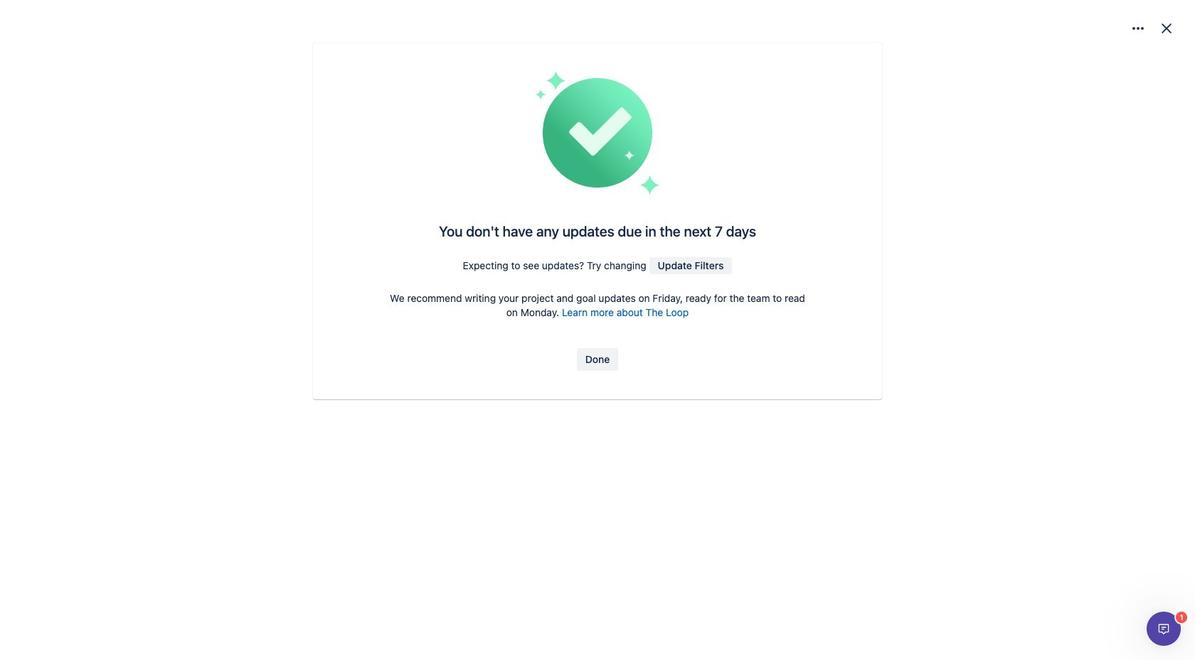 Task type: locate. For each thing, give the bounding box(es) containing it.
Search field
[[899, 8, 1042, 31]]



Task type: vqa. For each thing, say whether or not it's contained in the screenshot.
search icon
no



Task type: describe. For each thing, give the bounding box(es) containing it.
settings image
[[1130, 20, 1147, 37]]

close image
[[1158, 20, 1175, 37]]



